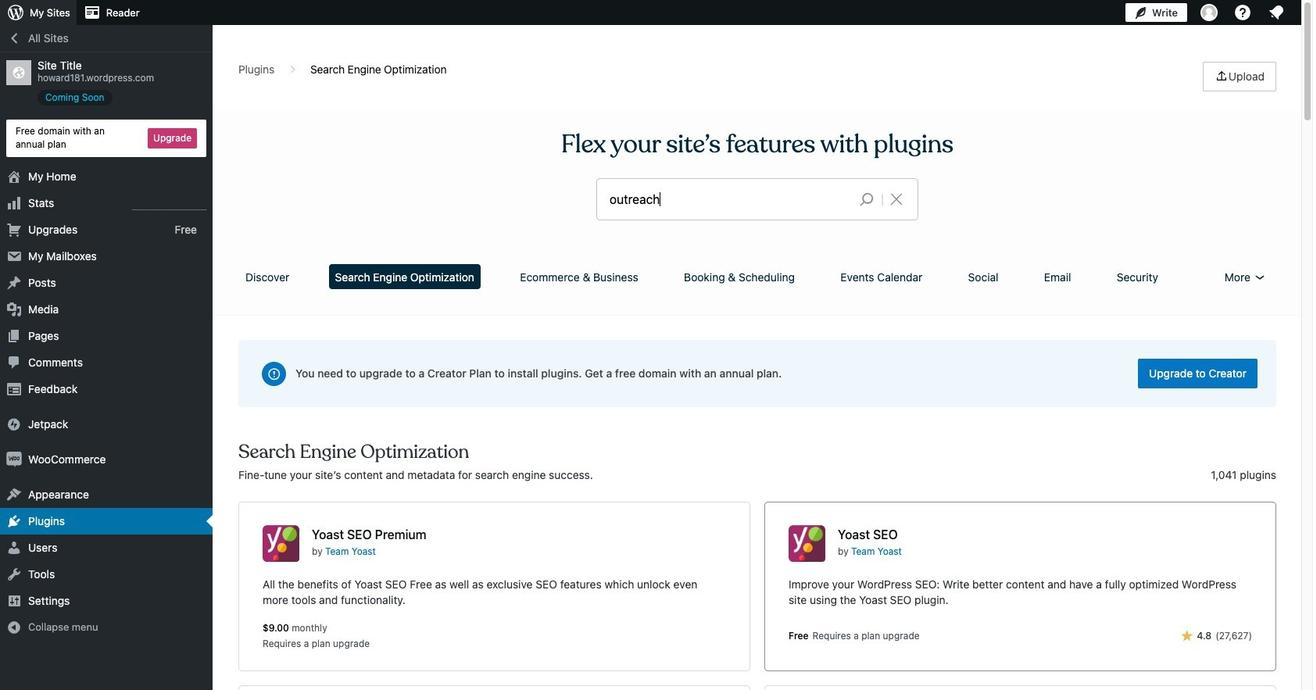Task type: describe. For each thing, give the bounding box(es) containing it.
close search image
[[877, 190, 916, 209]]

2 img image from the top
[[6, 452, 22, 467]]

open search image
[[848, 188, 887, 210]]

1 img image from the top
[[6, 416, 22, 432]]

help image
[[1234, 3, 1253, 22]]



Task type: vqa. For each thing, say whether or not it's contained in the screenshot.
Store
no



Task type: locate. For each thing, give the bounding box(es) containing it.
plugin icon image
[[263, 525, 299, 562], [789, 525, 826, 562]]

my profile image
[[1201, 4, 1218, 21]]

1 plugin icon image from the left
[[263, 525, 299, 562]]

0 horizontal spatial plugin icon image
[[263, 525, 299, 562]]

1 vertical spatial img image
[[6, 452, 22, 467]]

None search field
[[597, 179, 918, 220]]

highest hourly views 0 image
[[132, 200, 206, 210]]

1 horizontal spatial plugin icon image
[[789, 525, 826, 562]]

0 vertical spatial img image
[[6, 416, 22, 432]]

2 plugin icon image from the left
[[789, 525, 826, 562]]

manage your notifications image
[[1267, 3, 1286, 22]]

img image
[[6, 416, 22, 432], [6, 452, 22, 467]]

Search search field
[[610, 179, 848, 220]]

main content
[[233, 62, 1282, 690]]



